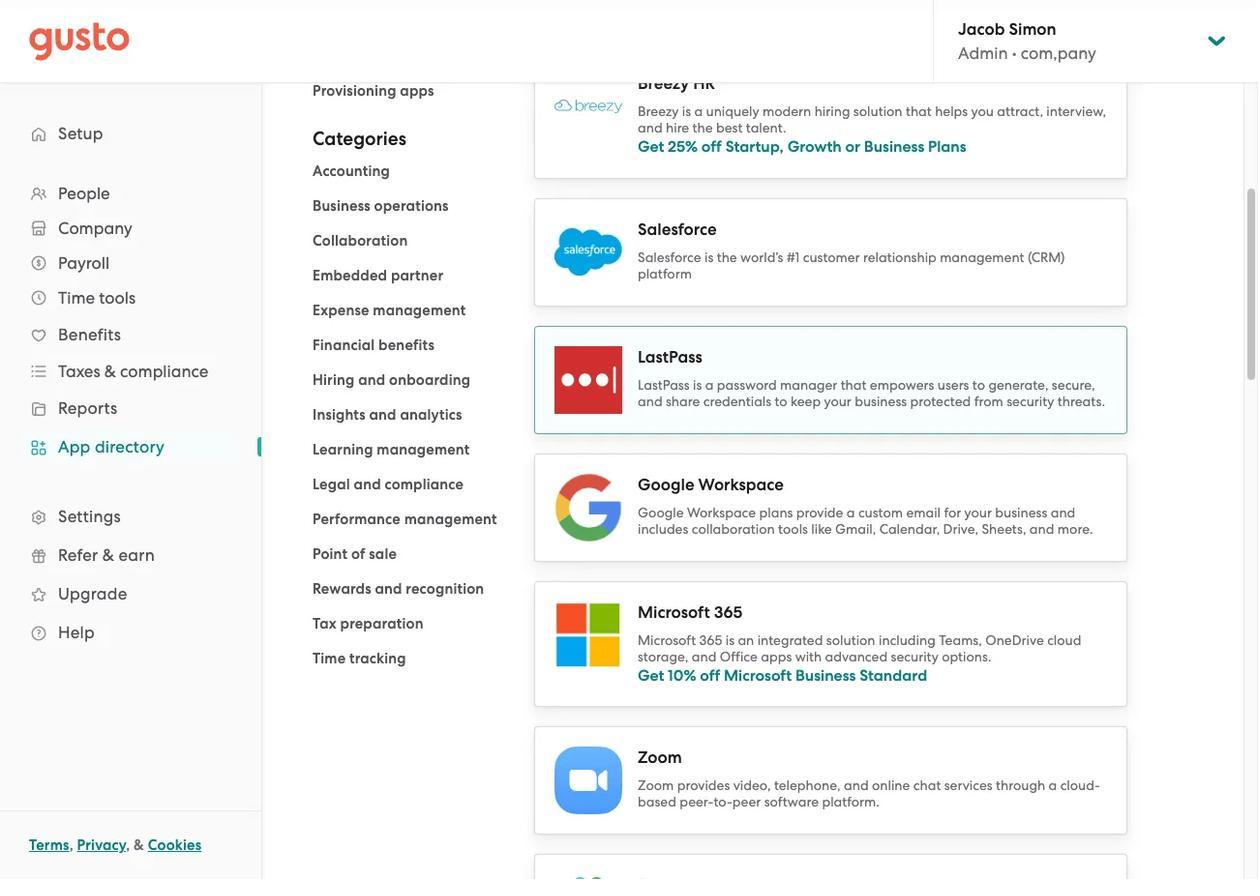 Task type: describe. For each thing, give the bounding box(es) containing it.
the inside salesforce salesforce is the world's #1 customer relationship management (crm) platform
[[717, 249, 737, 265]]

performance management
[[313, 511, 497, 529]]

recognition
[[406, 581, 484, 598]]

taxes & compliance
[[58, 362, 209, 381]]

embedded
[[313, 267, 387, 285]]

get inside breezy hr breezy is a uniquely modern hiring solution that helps you attract, interview, and hire the best talent. get 25% off startup, growth or business plans
[[638, 137, 664, 156]]

insights
[[313, 407, 366, 424]]

(crm)
[[1028, 249, 1065, 265]]

gusto navigation element
[[0, 83, 261, 683]]

1 vertical spatial 365
[[700, 633, 722, 648]]

compliance for taxes & compliance
[[120, 362, 209, 381]]

app directory link
[[19, 430, 242, 465]]

hiring
[[313, 372, 355, 389]]

best
[[716, 120, 743, 136]]

expense
[[313, 302, 369, 319]]

taxes & compliance button
[[19, 354, 242, 389]]

a inside breezy hr breezy is a uniquely modern hiring solution that helps you attract, interview, and hire the best talent. get 25% off startup, growth or business plans
[[694, 104, 703, 119]]

empowers
[[870, 377, 935, 393]]

and inside the lastpass lastpass is a password manager that empowers users to generate, secure, and share credentials to keep your business protected from security threats.
[[638, 394, 663, 409]]

simon
[[1009, 19, 1057, 40]]

software
[[764, 795, 819, 810]]

and inside breezy hr breezy is a uniquely modern hiring solution that helps you attract, interview, and hire the best talent. get 25% off startup, growth or business plans
[[638, 120, 663, 136]]

storage,
[[638, 649, 689, 665]]

lastpass lastpass is a password manager that empowers users to generate, secure, and share credentials to keep your business protected from security threats.
[[638, 347, 1105, 409]]

app directory
[[58, 438, 165, 457]]

teams,
[[939, 633, 982, 648]]

refer
[[58, 546, 98, 565]]

cloud
[[1048, 633, 1082, 648]]

business inside the lastpass lastpass is a password manager that empowers users to generate, secure, and share credentials to keep your business protected from security threats.
[[855, 394, 907, 409]]

and up more.
[[1051, 505, 1076, 520]]

setup link
[[19, 116, 242, 151]]

sale
[[369, 546, 397, 563]]

learning management link
[[313, 441, 470, 459]]

microsoft 365 logo image
[[555, 602, 622, 669]]

hiring and onboarding link
[[313, 372, 471, 389]]

office
[[720, 649, 758, 665]]

salesforce salesforce is the world's #1 customer relationship management (crm) platform
[[638, 219, 1065, 281]]

2 zoom from the top
[[638, 778, 674, 794]]

terms
[[29, 837, 69, 855]]

drive,
[[943, 521, 979, 537]]

chat
[[914, 778, 941, 794]]

integrated
[[758, 633, 823, 648]]

2 lastpass from the top
[[638, 377, 690, 393]]

platform.
[[822, 795, 880, 810]]

•
[[1012, 44, 1017, 63]]

and right legal
[[354, 476, 381, 494]]

plans
[[928, 137, 967, 156]]

company button
[[19, 211, 242, 246]]

solution inside microsoft 365 microsoft 365 is an integrated solution including teams, onedrive cloud storage, and office apps with advanced security options. get 10% off microsoft business standard
[[827, 633, 876, 648]]

rewards and recognition
[[313, 581, 484, 598]]

financial benefits link
[[313, 337, 435, 354]]

relationship
[[864, 249, 937, 265]]

modern
[[763, 104, 812, 119]]

people button
[[19, 176, 242, 211]]

time tracking
[[313, 651, 406, 668]]

payroll button
[[19, 246, 242, 281]]

peer
[[733, 795, 761, 810]]

through
[[996, 778, 1046, 794]]

people
[[58, 184, 110, 203]]

financial
[[313, 337, 375, 354]]

1 google from the top
[[638, 475, 695, 495]]

25%
[[668, 137, 698, 156]]

2 vertical spatial &
[[134, 837, 144, 855]]

reports
[[58, 399, 118, 418]]

2 google from the top
[[638, 505, 684, 520]]

time tools
[[58, 288, 136, 308]]

options.
[[942, 649, 992, 665]]

benefits link
[[19, 318, 242, 352]]

help link
[[19, 616, 242, 651]]

0 vertical spatial microsoft
[[638, 603, 710, 623]]

cookies button
[[148, 834, 202, 858]]

is inside microsoft 365 microsoft 365 is an integrated solution including teams, onedrive cloud storage, and office apps with advanced security options. get 10% off microsoft business standard
[[726, 633, 735, 648]]

embedded partner
[[313, 267, 444, 285]]

point of sale link
[[313, 546, 397, 563]]

standard
[[860, 667, 928, 685]]

payroll
[[58, 254, 110, 273]]

password
[[717, 377, 777, 393]]

a inside the lastpass lastpass is a password manager that empowers users to generate, secure, and share credentials to keep your business protected from security threats.
[[705, 377, 714, 393]]

telephone,
[[774, 778, 841, 794]]

your inside the lastpass lastpass is a password manager that empowers users to generate, secure, and share credentials to keep your business protected from security threats.
[[824, 394, 852, 409]]

collaboration
[[692, 521, 775, 537]]

home image
[[29, 22, 130, 61]]

google workspace logo image
[[555, 474, 622, 542]]

partner
[[391, 267, 444, 285]]

performance management link
[[313, 511, 497, 529]]

keep
[[791, 394, 821, 409]]

from
[[975, 394, 1004, 409]]

peer-
[[680, 795, 714, 810]]

for
[[944, 505, 961, 520]]

apps inside microsoft 365 microsoft 365 is an integrated solution including teams, onedrive cloud storage, and office apps with advanced security options. get 10% off microsoft business standard
[[761, 649, 792, 665]]

provisioning
[[313, 82, 397, 100]]

growth
[[788, 137, 842, 156]]

off inside breezy hr breezy is a uniquely modern hiring solution that helps you attract, interview, and hire the best talent. get 25% off startup, growth or business plans
[[702, 137, 722, 156]]

learning
[[313, 441, 373, 459]]

more.
[[1058, 521, 1093, 537]]

services
[[945, 778, 993, 794]]

2 , from the left
[[126, 837, 130, 855]]

talent.
[[746, 120, 786, 136]]

gmail,
[[835, 521, 876, 537]]

0 vertical spatial apps
[[400, 82, 434, 100]]

2 vertical spatial microsoft
[[724, 667, 792, 685]]

sheets,
[[982, 521, 1027, 537]]

list containing accounting
[[313, 160, 505, 671]]

1 breezy from the top
[[638, 74, 689, 94]]

tools inside the google workspace google workspace plans provide a custom email for your business and includes collaboration tools like gmail, calendar, drive, sheets, and more.
[[778, 521, 808, 537]]

operations
[[374, 197, 449, 215]]

tools inside dropdown button
[[99, 288, 136, 308]]

is inside salesforce salesforce is the world's #1 customer relationship management (crm) platform
[[705, 249, 714, 265]]

your inside the google workspace google workspace plans provide a custom email for your business and includes collaboration tools like gmail, calendar, drive, sheets, and more.
[[965, 505, 992, 520]]

#1
[[787, 249, 800, 265]]

1 salesforce from the top
[[638, 219, 717, 240]]

2 salesforce from the top
[[638, 249, 702, 265]]

list containing people
[[0, 176, 261, 652]]

collaboration link
[[313, 232, 408, 250]]

2 breezy from the top
[[638, 104, 679, 119]]

threats.
[[1058, 394, 1105, 409]]

plans
[[759, 505, 793, 520]]



Task type: locate. For each thing, give the bounding box(es) containing it.
of
[[351, 546, 365, 563]]

0 horizontal spatial list
[[0, 176, 261, 652]]

reports link
[[19, 391, 242, 426]]

time
[[58, 288, 95, 308], [313, 651, 346, 668]]

1 vertical spatial apps
[[761, 649, 792, 665]]

settings
[[58, 507, 121, 527]]

your right keep
[[824, 394, 852, 409]]

compliance for legal and compliance
[[385, 476, 464, 494]]

1 horizontal spatial list
[[313, 160, 505, 671]]

get inside microsoft 365 microsoft 365 is an integrated solution including teams, onedrive cloud storage, and office apps with advanced security options. get 10% off microsoft business standard
[[638, 667, 664, 685]]

time inside dropdown button
[[58, 288, 95, 308]]

business down accounting
[[313, 197, 371, 215]]

1 vertical spatial get
[[638, 667, 664, 685]]

to
[[973, 377, 986, 393], [775, 394, 788, 409]]

protected
[[911, 394, 971, 409]]

0 vertical spatial salesforce
[[638, 219, 717, 240]]

attract,
[[997, 104, 1044, 119]]

tax preparation link
[[313, 616, 424, 633]]

provisioning apps
[[313, 82, 434, 100]]

and
[[638, 120, 663, 136], [358, 372, 386, 389], [638, 394, 663, 409], [369, 407, 397, 424], [354, 476, 381, 494], [1051, 505, 1076, 520], [1030, 521, 1055, 537], [375, 581, 402, 598], [692, 649, 717, 665], [844, 778, 869, 794]]

upgrade link
[[19, 577, 242, 612]]

zoom logo image
[[555, 747, 622, 815]]

manager
[[780, 377, 838, 393]]

2 get from the top
[[638, 667, 664, 685]]

and left more.
[[1030, 521, 1055, 537]]

is up share
[[693, 377, 702, 393]]

management down analytics
[[377, 441, 470, 459]]

lastpass logo image
[[555, 346, 622, 414]]

is left an
[[726, 633, 735, 648]]

cloud-
[[1061, 778, 1101, 794]]

, left privacy
[[69, 837, 73, 855]]

provides
[[677, 778, 730, 794]]

embedded partner link
[[313, 267, 444, 285]]

0 horizontal spatial business
[[313, 197, 371, 215]]

is up hire on the right top of the page
[[682, 104, 691, 119]]

uniquely
[[706, 104, 759, 119]]

time tools button
[[19, 281, 242, 316]]

time down tax
[[313, 651, 346, 668]]

company
[[58, 219, 132, 238]]

0 horizontal spatial that
[[841, 377, 867, 393]]

business down empowers
[[855, 394, 907, 409]]

0 horizontal spatial ,
[[69, 837, 73, 855]]

onboarding
[[389, 372, 471, 389]]

com,pany
[[1021, 44, 1097, 63]]

and left share
[[638, 394, 663, 409]]

1 vertical spatial &
[[102, 546, 114, 565]]

world's
[[741, 249, 783, 265]]

compliance up performance management link
[[385, 476, 464, 494]]

or
[[846, 137, 861, 156]]

a inside the zoom zoom provides video, telephone, and online chat services through a cloud- based peer-to-peer software platform.
[[1049, 778, 1057, 794]]

is left world's
[[705, 249, 714, 265]]

legal and compliance
[[313, 476, 464, 494]]

0 horizontal spatial compliance
[[120, 362, 209, 381]]

1 vertical spatial business
[[996, 505, 1048, 520]]

1 vertical spatial that
[[841, 377, 867, 393]]

google
[[638, 475, 695, 495], [638, 505, 684, 520]]

1 horizontal spatial apps
[[761, 649, 792, 665]]

security inside the lastpass lastpass is a password manager that empowers users to generate, secure, and share credentials to keep your business protected from security threats.
[[1007, 394, 1055, 409]]

10%
[[668, 667, 697, 685]]

hiring and onboarding
[[313, 372, 471, 389]]

list
[[313, 160, 505, 671], [0, 176, 261, 652]]

benefits
[[58, 325, 121, 345]]

tools
[[99, 288, 136, 308], [778, 521, 808, 537]]

1 vertical spatial time
[[313, 651, 346, 668]]

2 horizontal spatial business
[[864, 137, 925, 156]]

& inside dropdown button
[[104, 362, 116, 381]]

that inside breezy hr breezy is a uniquely modern hiring solution that helps you attract, interview, and hire the best talent. get 25% off startup, growth or business plans
[[906, 104, 932, 119]]

setup
[[58, 124, 103, 143]]

business
[[864, 137, 925, 156], [313, 197, 371, 215], [796, 667, 856, 685]]

business inside list
[[313, 197, 371, 215]]

your up drive,
[[965, 505, 992, 520]]

,
[[69, 837, 73, 855], [126, 837, 130, 855]]

1 get from the top
[[638, 137, 664, 156]]

provisioning apps link
[[313, 82, 434, 100]]

business inside the google workspace google workspace plans provide a custom email for your business and includes collaboration tools like gmail, calendar, drive, sheets, and more.
[[996, 505, 1048, 520]]

solution up advanced
[[827, 633, 876, 648]]

1 vertical spatial microsoft
[[638, 633, 696, 648]]

benefits
[[379, 337, 435, 354]]

that right manager
[[841, 377, 867, 393]]

0 vertical spatial lastpass
[[638, 347, 703, 367]]

0 vertical spatial 365
[[714, 603, 743, 623]]

0 horizontal spatial security
[[891, 649, 939, 665]]

tracking
[[350, 651, 406, 668]]

like
[[812, 521, 832, 537]]

1 vertical spatial tools
[[778, 521, 808, 537]]

hiring
[[815, 104, 850, 119]]

rewards and recognition link
[[313, 581, 484, 598]]

helps
[[935, 104, 968, 119]]

security down the generate,
[[1007, 394, 1055, 409]]

that
[[906, 104, 932, 119], [841, 377, 867, 393]]

to-
[[714, 795, 733, 810]]

0 horizontal spatial tools
[[99, 288, 136, 308]]

0 vertical spatial workspace
[[699, 475, 784, 495]]

taxes
[[58, 362, 100, 381]]

& right taxes on the top of the page
[[104, 362, 116, 381]]

the left world's
[[717, 249, 737, 265]]

apps down integrated
[[761, 649, 792, 665]]

based
[[638, 795, 677, 810]]

a up gmail,
[[847, 505, 855, 520]]

google workspace google workspace plans provide a custom email for your business and includes collaboration tools like gmail, calendar, drive, sheets, and more.
[[638, 475, 1093, 537]]

the right hire on the right top of the page
[[693, 120, 713, 136]]

1 horizontal spatial business
[[796, 667, 856, 685]]

workspace
[[699, 475, 784, 495], [687, 505, 756, 520]]

1 horizontal spatial to
[[973, 377, 986, 393]]

a left cloud- on the bottom of the page
[[1049, 778, 1057, 794]]

management up recognition
[[404, 511, 497, 529]]

business inside microsoft 365 microsoft 365 is an integrated solution including teams, onedrive cloud storage, and office apps with advanced security options. get 10% off microsoft business standard
[[796, 667, 856, 685]]

1 vertical spatial security
[[891, 649, 939, 665]]

0 vertical spatial solution
[[854, 104, 903, 119]]

and up learning management link
[[369, 407, 397, 424]]

compliance down benefits 'link'
[[120, 362, 209, 381]]

& left earn
[[102, 546, 114, 565]]

1 horizontal spatial that
[[906, 104, 932, 119]]

workspace up collaboration
[[687, 505, 756, 520]]

get left 25%
[[638, 137, 664, 156]]

to up from
[[973, 377, 986, 393]]

business down the with
[[796, 667, 856, 685]]

0 vertical spatial security
[[1007, 394, 1055, 409]]

1 horizontal spatial security
[[1007, 394, 1055, 409]]

0 vertical spatial the
[[693, 120, 713, 136]]

insights and analytics link
[[313, 407, 462, 424]]

0 vertical spatial zoom
[[638, 748, 682, 769]]

1 vertical spatial solution
[[827, 633, 876, 648]]

with
[[795, 649, 822, 665]]

terms link
[[29, 837, 69, 855]]

refer & earn
[[58, 546, 155, 565]]

that left "helps"
[[906, 104, 932, 119]]

a
[[694, 104, 703, 119], [705, 377, 714, 393], [847, 505, 855, 520], [1049, 778, 1057, 794]]

management for learning management
[[377, 441, 470, 459]]

slack logo image
[[555, 875, 622, 880]]

workspace up plans
[[699, 475, 784, 495]]

including
[[879, 633, 936, 648]]

financial benefits
[[313, 337, 435, 354]]

solution inside breezy hr breezy is a uniquely modern hiring solution that helps you attract, interview, and hire the best talent. get 25% off startup, growth or business plans
[[854, 104, 903, 119]]

0 vertical spatial compliance
[[120, 362, 209, 381]]

0 vertical spatial business
[[864, 137, 925, 156]]

management for performance management
[[404, 511, 497, 529]]

business inside breezy hr breezy is a uniquely modern hiring solution that helps you attract, interview, and hire the best talent. get 25% off startup, growth or business plans
[[864, 137, 925, 156]]

1 vertical spatial the
[[717, 249, 737, 265]]

rewards
[[313, 581, 371, 598]]

legal
[[313, 476, 350, 494]]

1 horizontal spatial your
[[965, 505, 992, 520]]

settings link
[[19, 500, 242, 534]]

expense management
[[313, 302, 466, 319]]

0 horizontal spatial apps
[[400, 82, 434, 100]]

customer
[[803, 249, 860, 265]]

compliance inside dropdown button
[[120, 362, 209, 381]]

a up "credentials"
[[705, 377, 714, 393]]

security inside microsoft 365 microsoft 365 is an integrated solution including teams, onedrive cloud storage, and office apps with advanced security options. get 10% off microsoft business standard
[[891, 649, 939, 665]]

0 vertical spatial breezy
[[638, 74, 689, 94]]

management for expense management
[[373, 302, 466, 319]]

1 vertical spatial breezy
[[638, 104, 679, 119]]

1 , from the left
[[69, 837, 73, 855]]

generate,
[[989, 377, 1049, 393]]

get down storage,
[[638, 667, 664, 685]]

tools down payroll dropdown button
[[99, 288, 136, 308]]

0 vertical spatial tools
[[99, 288, 136, 308]]

0 vertical spatial that
[[906, 104, 932, 119]]

1 vertical spatial business
[[313, 197, 371, 215]]

2 vertical spatial business
[[796, 667, 856, 685]]

1 horizontal spatial time
[[313, 651, 346, 668]]

and left hire on the right top of the page
[[638, 120, 663, 136]]

and up 10%
[[692, 649, 717, 665]]

1 vertical spatial google
[[638, 505, 684, 520]]

breezy up hire on the right top of the page
[[638, 104, 679, 119]]

1 vertical spatial to
[[775, 394, 788, 409]]

and up "platform."
[[844, 778, 869, 794]]

is inside the lastpass lastpass is a password manager that empowers users to generate, secure, and share credentials to keep your business protected from security threats.
[[693, 377, 702, 393]]

, left cookies
[[126, 837, 130, 855]]

time down payroll
[[58, 288, 95, 308]]

0 horizontal spatial to
[[775, 394, 788, 409]]

salesforce logo image
[[555, 228, 622, 276]]

0 vertical spatial &
[[104, 362, 116, 381]]

0 horizontal spatial your
[[824, 394, 852, 409]]

the inside breezy hr breezy is a uniquely modern hiring solution that helps you attract, interview, and hire the best talent. get 25% off startup, growth or business plans
[[693, 120, 713, 136]]

lastpass
[[638, 347, 703, 367], [638, 377, 690, 393]]

business right or
[[864, 137, 925, 156]]

1 vertical spatial off
[[700, 667, 721, 685]]

0 horizontal spatial the
[[693, 120, 713, 136]]

0 vertical spatial to
[[973, 377, 986, 393]]

analytics
[[400, 407, 462, 424]]

1 vertical spatial salesforce
[[638, 249, 702, 265]]

0 vertical spatial get
[[638, 137, 664, 156]]

1 zoom from the top
[[638, 748, 682, 769]]

a inside the google workspace google workspace plans provide a custom email for your business and includes collaboration tools like gmail, calendar, drive, sheets, and more.
[[847, 505, 855, 520]]

1 vertical spatial your
[[965, 505, 992, 520]]

solution up or
[[854, 104, 903, 119]]

point
[[313, 546, 348, 563]]

off right 10%
[[700, 667, 721, 685]]

0 vertical spatial your
[[824, 394, 852, 409]]

tax preparation
[[313, 616, 424, 633]]

1 horizontal spatial ,
[[126, 837, 130, 855]]

& for compliance
[[104, 362, 116, 381]]

1 horizontal spatial business
[[996, 505, 1048, 520]]

credentials
[[704, 394, 772, 409]]

expense management link
[[313, 302, 466, 319]]

secure,
[[1052, 377, 1095, 393]]

security down including
[[891, 649, 939, 665]]

and down sale
[[375, 581, 402, 598]]

is inside breezy hr breezy is a uniquely modern hiring solution that helps you attract, interview, and hire the best talent. get 25% off startup, growth or business plans
[[682, 104, 691, 119]]

0 vertical spatial google
[[638, 475, 695, 495]]

management left (crm)
[[940, 249, 1025, 265]]

breezy hr logo image
[[555, 99, 622, 114]]

1 horizontal spatial tools
[[778, 521, 808, 537]]

0 vertical spatial off
[[702, 137, 722, 156]]

time for time tracking
[[313, 651, 346, 668]]

1 horizontal spatial the
[[717, 249, 737, 265]]

off down best on the right of the page
[[702, 137, 722, 156]]

1 vertical spatial workspace
[[687, 505, 756, 520]]

time for time tools
[[58, 288, 95, 308]]

1 horizontal spatial compliance
[[385, 476, 464, 494]]

online
[[872, 778, 910, 794]]

management down partner
[[373, 302, 466, 319]]

1 vertical spatial compliance
[[385, 476, 464, 494]]

and inside microsoft 365 microsoft 365 is an integrated solution including teams, onedrive cloud storage, and office apps with advanced security options. get 10% off microsoft business standard
[[692, 649, 717, 665]]

0 horizontal spatial time
[[58, 288, 95, 308]]

& left cookies button
[[134, 837, 144, 855]]

management inside salesforce salesforce is the world's #1 customer relationship management (crm) platform
[[940, 249, 1025, 265]]

interview,
[[1047, 104, 1107, 119]]

and down "financial benefits"
[[358, 372, 386, 389]]

breezy hr breezy is a uniquely modern hiring solution that helps you attract, interview, and hire the best talent. get 25% off startup, growth or business plans
[[638, 74, 1107, 156]]

0 vertical spatial time
[[58, 288, 95, 308]]

1 vertical spatial lastpass
[[638, 377, 690, 393]]

that inside the lastpass lastpass is a password manager that empowers users to generate, secure, and share credentials to keep your business protected from security threats.
[[841, 377, 867, 393]]

help
[[58, 623, 95, 643]]

business up sheets, at the bottom of the page
[[996, 505, 1048, 520]]

a down hr
[[694, 104, 703, 119]]

is
[[682, 104, 691, 119], [705, 249, 714, 265], [693, 377, 702, 393], [726, 633, 735, 648]]

365 up an
[[714, 603, 743, 623]]

and inside the zoom zoom provides video, telephone, and online chat services through a cloud- based peer-to-peer software platform.
[[844, 778, 869, 794]]

breezy left hr
[[638, 74, 689, 94]]

0 vertical spatial business
[[855, 394, 907, 409]]

apps right provisioning
[[400, 82, 434, 100]]

1 vertical spatial zoom
[[638, 778, 674, 794]]

users
[[938, 377, 969, 393]]

1 lastpass from the top
[[638, 347, 703, 367]]

0 horizontal spatial business
[[855, 394, 907, 409]]

to left keep
[[775, 394, 788, 409]]

zoom
[[638, 748, 682, 769], [638, 778, 674, 794]]

off inside microsoft 365 microsoft 365 is an integrated solution including teams, onedrive cloud storage, and office apps with advanced security options. get 10% off microsoft business standard
[[700, 667, 721, 685]]

tools down plans
[[778, 521, 808, 537]]

microsoft 365 microsoft 365 is an integrated solution including teams, onedrive cloud storage, and office apps with advanced security options. get 10% off microsoft business standard
[[638, 603, 1082, 685]]

& for earn
[[102, 546, 114, 565]]

share
[[666, 394, 700, 409]]

365 up office
[[700, 633, 722, 648]]

directory
[[95, 438, 165, 457]]



Task type: vqa. For each thing, say whether or not it's contained in the screenshot.
Time to the bottom
yes



